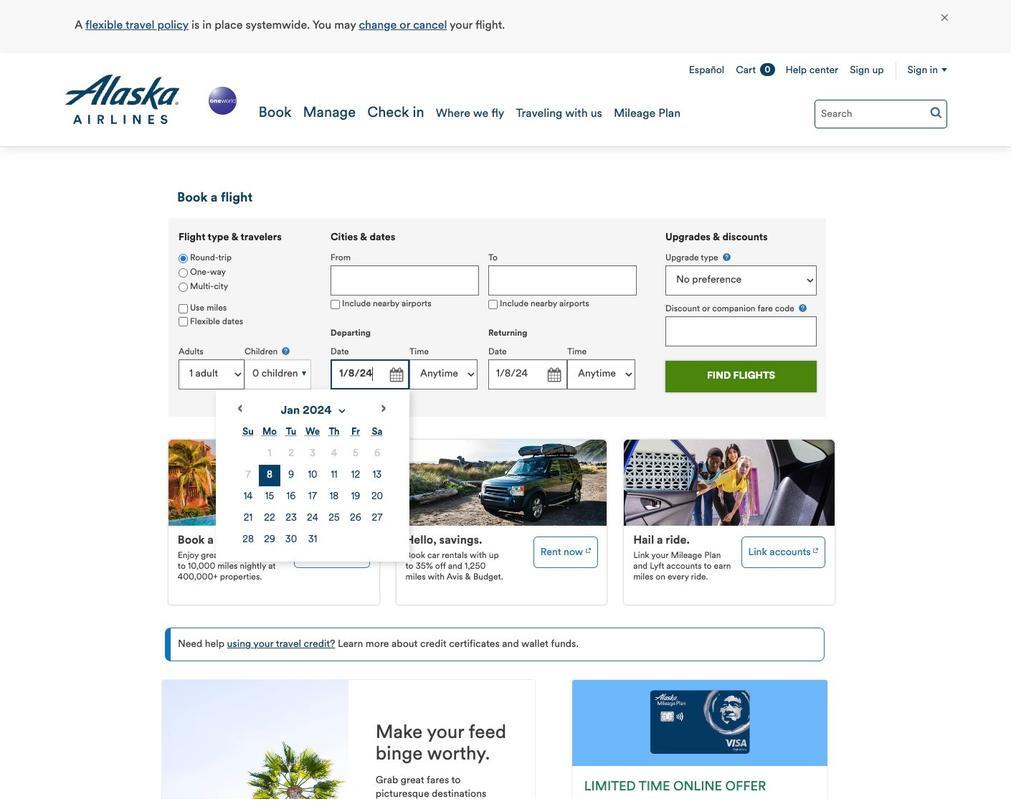 Task type: vqa. For each thing, say whether or not it's contained in the screenshot.
Search button image
yes



Task type: locate. For each thing, give the bounding box(es) containing it.
None text field
[[331, 266, 479, 296], [489, 266, 637, 296], [331, 359, 410, 389], [489, 359, 567, 389], [331, 266, 479, 296], [489, 266, 637, 296], [331, 359, 410, 389], [489, 359, 567, 389]]

grid
[[237, 422, 388, 551]]

2 vertical spatial   radio
[[179, 282, 188, 292]]

None submit
[[666, 361, 817, 392]]

5 row from the top
[[237, 529, 388, 551]]

row
[[237, 443, 388, 465], [237, 465, 388, 486], [237, 486, 388, 508], [237, 508, 388, 529], [237, 529, 388, 551]]

  radio
[[179, 254, 188, 263], [179, 268, 188, 277], [179, 282, 188, 292]]

4 row from the top
[[237, 508, 388, 529]]

None text field
[[666, 316, 817, 346]]

None checkbox
[[179, 317, 188, 327]]

None checkbox
[[331, 300, 340, 309], [489, 300, 498, 309], [331, 300, 340, 309], [489, 300, 498, 309]]

option group
[[179, 252, 311, 295]]

open datepicker image
[[386, 365, 406, 385], [544, 365, 564, 385]]

2 row from the top
[[237, 465, 388, 486]]

  checkbox
[[179, 304, 188, 313]]

header nav bar navigation
[[0, 53, 1012, 147]]

1 vertical spatial   radio
[[179, 268, 188, 277]]

1 horizontal spatial open datepicker image
[[544, 365, 564, 385]]

search button image
[[931, 106, 943, 118]]

book rides image
[[814, 543, 819, 555]]

photo of an suv driving towards a mountain image
[[396, 440, 607, 526]]

0 vertical spatial   radio
[[179, 254, 188, 263]]

cell
[[259, 443, 281, 465], [281, 443, 302, 465], [302, 443, 324, 465], [324, 443, 345, 465], [345, 443, 367, 465], [367, 443, 388, 465], [237, 465, 259, 486], [259, 465, 281, 486], [281, 465, 302, 486], [302, 465, 324, 486], [324, 465, 345, 486], [345, 465, 367, 486], [367, 465, 388, 486], [237, 486, 259, 508], [259, 486, 281, 508], [281, 486, 302, 508], [302, 486, 324, 508], [324, 486, 345, 508], [345, 486, 367, 508], [367, 486, 388, 508], [237, 508, 259, 529], [259, 508, 281, 529], [281, 508, 302, 529], [302, 508, 324, 529], [324, 508, 345, 529], [345, 508, 367, 529], [367, 508, 388, 529], [237, 529, 259, 551], [259, 529, 281, 551], [281, 529, 302, 551], [302, 529, 324, 551]]

group
[[169, 218, 321, 408], [216, 232, 646, 562], [666, 252, 817, 346]]

2   radio from the top
[[179, 268, 188, 277]]

0 horizontal spatial open datepicker image
[[386, 365, 406, 385]]



Task type: describe. For each thing, give the bounding box(es) containing it.
3   radio from the top
[[179, 282, 188, 292]]

Search text field
[[815, 100, 948, 128]]

3 row from the top
[[237, 486, 388, 508]]

2 open datepicker image from the left
[[544, 365, 564, 385]]

1   radio from the top
[[179, 254, 188, 263]]

alaska airlines logo image
[[64, 75, 181, 125]]

1 row from the top
[[237, 443, 388, 465]]

some kids opening a door image
[[624, 440, 835, 526]]

oneworld logo image
[[206, 84, 239, 118]]

photo of a hotel with a swimming pool and palm trees image
[[169, 440, 379, 526]]

rent now image
[[586, 543, 591, 555]]

1 open datepicker image from the left
[[386, 365, 406, 385]]



